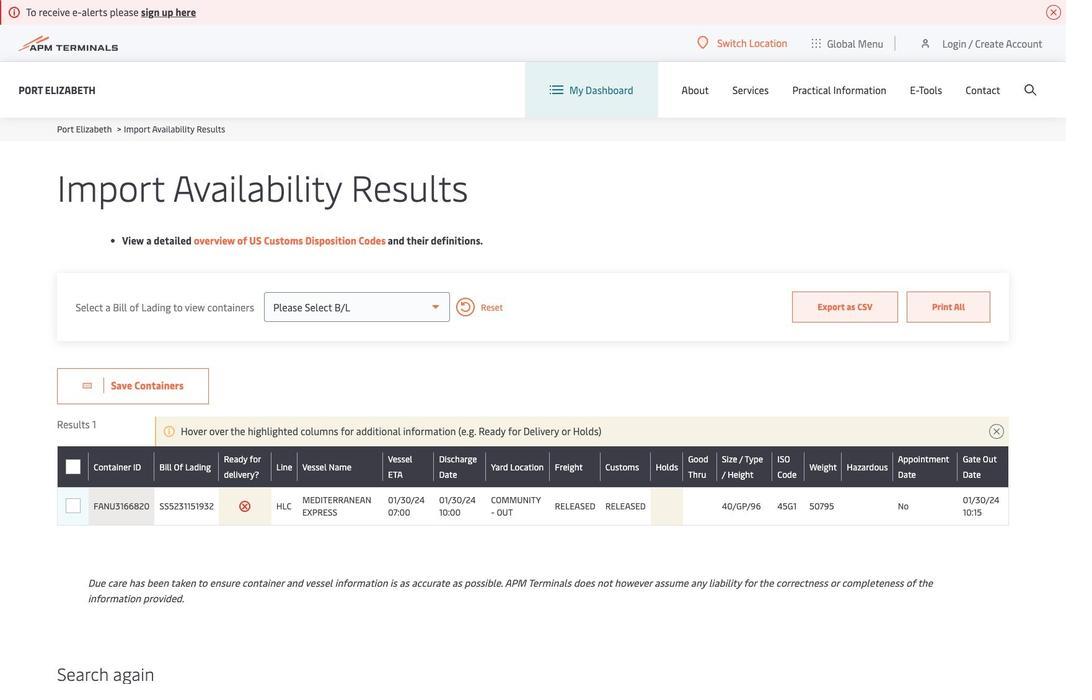 Task type: locate. For each thing, give the bounding box(es) containing it.
None checkbox
[[66, 460, 80, 475], [65, 460, 80, 475], [66, 499, 80, 514], [66, 460, 80, 475], [65, 460, 80, 475], [66, 499, 80, 514]]

None checkbox
[[66, 500, 81, 514]]

not ready image
[[239, 501, 251, 513]]



Task type: vqa. For each thing, say whether or not it's contained in the screenshot.
not ready IMAGE
yes



Task type: describe. For each thing, give the bounding box(es) containing it.
close alert image
[[1046, 5, 1061, 20]]



